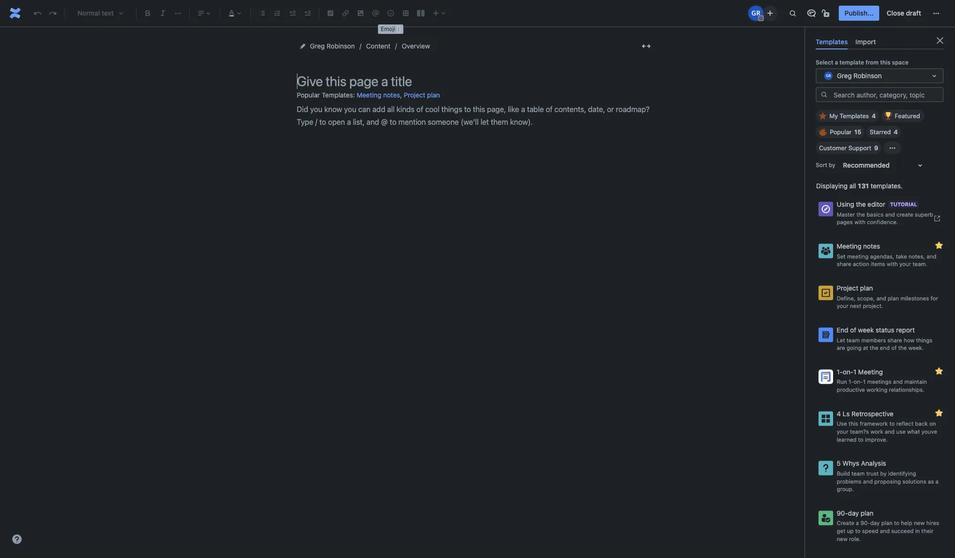 Task type: vqa. For each thing, say whether or not it's contained in the screenshot.
a to the middle
yes



Task type: describe. For each thing, give the bounding box(es) containing it.
plan inside popular templates: meeting notes , project plan
[[427, 91, 440, 99]]

set
[[837, 253, 846, 260]]

report
[[897, 326, 915, 334]]

their
[[922, 527, 934, 535]]

end
[[880, 344, 890, 351]]

bullet list ⌘⇧8 image
[[257, 8, 268, 19]]

basics
[[867, 211, 884, 218]]

:
[[398, 25, 400, 32]]

4 for 4
[[872, 112, 876, 120]]

the down how
[[899, 344, 907, 351]]

and inside master the basics and create superb pages with confidence.
[[886, 211, 895, 218]]

1 vertical spatial on-
[[854, 378, 863, 385]]

outdent ⇧tab image
[[287, 8, 298, 19]]

team inside end of week status report let team members share how things are going at the end of the week.
[[847, 336, 860, 344]]

how
[[904, 336, 915, 344]]

Main content area, start typing to enter text. text field
[[297, 103, 655, 129]]

in
[[916, 527, 920, 535]]

all
[[850, 182, 857, 190]]

end of week status report let team members share how things are going at the end of the week.
[[837, 326, 933, 351]]

and inside 5 whys analysis build team trust by identifying problems and proposing solutions as a group.
[[863, 478, 873, 485]]

select a template from this space
[[816, 59, 909, 66]]

status
[[876, 326, 895, 334]]

up
[[847, 527, 854, 535]]

problems
[[837, 478, 862, 485]]

to down team?s
[[859, 436, 864, 443]]

emoji image
[[385, 8, 397, 19]]

featured button
[[882, 110, 925, 122]]

4 for 4 ls retrospective use this framework to reflect back on your team?s work and use what youve learned to improve.
[[837, 410, 841, 418]]

help image
[[11, 534, 23, 545]]

emoji :
[[381, 25, 400, 32]]

confidence.
[[867, 219, 899, 226]]

a inside 5 whys analysis build team trust by identifying problems and proposing solutions as a group.
[[936, 478, 939, 485]]

editor
[[868, 200, 886, 208]]

close
[[887, 9, 905, 17]]

table image
[[400, 8, 412, 19]]

unstar 1-on-1 meeting image
[[934, 365, 945, 377]]

starred
[[870, 128, 891, 136]]

with inside meeting notes set meeting agendas, take notes, and share action items with your team.
[[887, 261, 898, 268]]

are
[[837, 344, 846, 351]]

redo ⌘⇧z image
[[47, 8, 58, 19]]

your inside meeting notes set meeting agendas, take notes, and share action items with your team.
[[900, 261, 912, 268]]

import
[[856, 38, 877, 46]]

meetings
[[868, 378, 892, 385]]

on
[[930, 420, 936, 427]]

share for meeting
[[837, 261, 852, 268]]

help
[[901, 520, 913, 527]]

italic ⌘i image
[[157, 8, 169, 19]]

for
[[931, 295, 938, 302]]

to right up
[[856, 527, 861, 535]]

retrospective
[[852, 410, 894, 418]]

notes,
[[909, 253, 925, 260]]

sort by
[[816, 161, 836, 169]]

what
[[908, 428, 920, 435]]

layouts image
[[415, 8, 427, 19]]

scope,
[[858, 295, 875, 302]]

proposing
[[875, 478, 901, 485]]

starred 4
[[870, 128, 898, 136]]

to up succeed at the bottom of the page
[[895, 520, 900, 527]]

and inside 4 ls retrospective use this framework to reflect back on your team?s work and use what youve learned to improve.
[[885, 428, 895, 435]]

invite to edit image
[[765, 7, 776, 19]]

unstar 4 ls retrospective image
[[934, 407, 945, 419]]

1 horizontal spatial greg
[[837, 71, 852, 79]]

4 ls retrospective use this framework to reflect back on your team?s work and use what youve learned to improve.
[[837, 410, 938, 443]]

meeting notes button
[[357, 88, 400, 103]]

action item image
[[325, 8, 336, 19]]

space
[[892, 59, 909, 66]]

youve
[[922, 428, 938, 435]]

my
[[830, 112, 838, 120]]

1 horizontal spatial greg robinson
[[837, 71, 882, 79]]

identifying
[[889, 470, 917, 477]]

recommended
[[843, 161, 890, 169]]

15
[[855, 128, 862, 136]]

the right using
[[856, 200, 866, 208]]

end
[[837, 326, 849, 334]]

customer
[[819, 144, 847, 152]]

maintain
[[905, 378, 927, 385]]

create
[[897, 211, 914, 218]]

relationships.
[[889, 386, 925, 393]]

my templates
[[830, 112, 869, 120]]

templates inside tab list
[[816, 38, 848, 46]]

0 vertical spatial new
[[914, 520, 925, 527]]

build
[[837, 470, 850, 477]]

at
[[863, 344, 869, 351]]

support
[[849, 144, 872, 152]]

Search author, category, topic field
[[831, 88, 943, 101]]

move this page image
[[299, 42, 306, 50]]

take
[[896, 253, 908, 260]]

going
[[847, 344, 862, 351]]

1 vertical spatial 90-
[[861, 520, 871, 527]]

popular for popular templates: meeting notes , project plan
[[297, 91, 320, 99]]

using
[[837, 200, 855, 208]]

1 vertical spatial templates
[[840, 112, 869, 120]]

plan up scope,
[[860, 284, 873, 292]]

learned
[[837, 436, 857, 443]]

solutions
[[903, 478, 927, 485]]

0 vertical spatial a
[[835, 59, 838, 66]]

1 vertical spatial 1-
[[849, 378, 854, 385]]

next
[[850, 302, 862, 310]]

recommended button
[[838, 158, 932, 173]]

use
[[897, 428, 906, 435]]

run
[[837, 378, 847, 385]]

1 vertical spatial robinson
[[854, 71, 882, 79]]

emoji
[[381, 25, 395, 32]]

milestones
[[901, 295, 930, 302]]

meeting
[[848, 253, 869, 260]]

1 vertical spatial day
[[871, 520, 880, 527]]

meeting notes set meeting agendas, take notes, and share action items with your team.
[[837, 242, 937, 268]]

from
[[866, 59, 879, 66]]

master
[[837, 211, 855, 218]]

template
[[840, 59, 865, 66]]

action
[[853, 261, 870, 268]]

overview link
[[402, 41, 430, 52]]

9
[[875, 144, 879, 152]]

publish...
[[845, 9, 874, 17]]

1 vertical spatial 4
[[894, 128, 898, 136]]

tab list containing templates
[[812, 34, 948, 50]]

plan left 'milestones'
[[888, 295, 899, 302]]

0 horizontal spatial of
[[851, 326, 857, 334]]

131
[[858, 182, 869, 190]]



Task type: locate. For each thing, give the bounding box(es) containing it.
1 vertical spatial notes
[[864, 242, 881, 250]]

and
[[886, 211, 895, 218], [927, 253, 937, 260], [877, 295, 887, 302], [894, 378, 903, 385], [885, 428, 895, 435], [863, 478, 873, 485], [880, 527, 890, 535]]

and inside 90-day plan create a 90-day plan to help new hires get up to speed and succeed in their new role.
[[880, 527, 890, 535]]

notes inside meeting notes set meeting agendas, take notes, and share action items with your team.
[[864, 242, 881, 250]]

by up proposing
[[881, 470, 887, 477]]

0 horizontal spatial greg robinson
[[310, 42, 355, 50]]

close draft
[[887, 9, 922, 17]]

meeting inside popular templates: meeting notes , project plan
[[357, 91, 382, 99]]

publish... button
[[839, 6, 880, 21]]

0 vertical spatial with
[[855, 219, 866, 226]]

0 vertical spatial greg robinson
[[310, 42, 355, 50]]

undo ⌘z image
[[32, 8, 43, 19]]

templates:
[[322, 91, 355, 99]]

meeting right "templates:"
[[357, 91, 382, 99]]

working
[[867, 386, 888, 393]]

things
[[917, 336, 933, 344]]

2 vertical spatial your
[[837, 428, 849, 435]]

and down the trust
[[863, 478, 873, 485]]

0 horizontal spatial by
[[829, 161, 836, 169]]

1 horizontal spatial this
[[881, 59, 891, 66]]

trust
[[867, 470, 879, 477]]

and inside meeting notes set meeting agendas, take notes, and share action items with your team.
[[927, 253, 937, 260]]

1 vertical spatial with
[[887, 261, 898, 268]]

day up create
[[848, 509, 859, 517]]

this inside 4 ls retrospective use this framework to reflect back on your team?s work and use what youve learned to improve.
[[849, 420, 859, 427]]

project plan define, scope, and plan milestones for your next project.
[[837, 284, 938, 310]]

this
[[881, 59, 891, 66], [849, 420, 859, 427]]

1 vertical spatial share
[[888, 336, 903, 344]]

meeting
[[357, 91, 382, 99], [837, 242, 862, 250], [859, 368, 883, 376]]

project right ,
[[404, 91, 426, 99]]

0 vertical spatial your
[[900, 261, 912, 268]]

0 horizontal spatial day
[[848, 509, 859, 517]]

to left reflect
[[890, 420, 895, 427]]

displaying
[[817, 182, 848, 190]]

90-day plan create a 90-day plan to help new hires get up to speed and succeed in their new role.
[[837, 509, 940, 542]]

a right create
[[856, 520, 859, 527]]

0 horizontal spatial new
[[837, 535, 848, 542]]

1 horizontal spatial 90-
[[861, 520, 871, 527]]

team inside 5 whys analysis build team trust by identifying problems and proposing solutions as a group.
[[852, 470, 865, 477]]

0 horizontal spatial 90-
[[837, 509, 848, 517]]

1 vertical spatial greg robinson
[[837, 71, 882, 79]]

no restrictions image
[[822, 8, 833, 19]]

popular
[[297, 91, 320, 99], [830, 128, 852, 136]]

share for status
[[888, 336, 903, 344]]

the down "members"
[[870, 344, 879, 351]]

greg robinson down select a template from this space
[[837, 71, 882, 79]]

,
[[400, 91, 402, 99]]

1- up run
[[837, 368, 843, 376]]

with inside master the basics and create superb pages with confidence.
[[855, 219, 866, 226]]

popular templates: meeting notes , project plan
[[297, 91, 440, 99]]

members
[[862, 336, 886, 344]]

0 horizontal spatial share
[[837, 261, 852, 268]]

1 horizontal spatial 1-
[[849, 378, 854, 385]]

indent tab image
[[302, 8, 313, 19]]

define,
[[837, 295, 856, 302]]

4 right starred
[[894, 128, 898, 136]]

0 horizontal spatial with
[[855, 219, 866, 226]]

1 horizontal spatial project
[[837, 284, 859, 292]]

0 vertical spatial of
[[851, 326, 857, 334]]

1 vertical spatial 1
[[863, 378, 866, 385]]

and up confidence.
[[886, 211, 895, 218]]

use
[[837, 420, 847, 427]]

0 vertical spatial project
[[404, 91, 426, 99]]

items
[[871, 261, 886, 268]]

greg robinson link
[[310, 41, 355, 52]]

templates up 15
[[840, 112, 869, 120]]

1 vertical spatial your
[[837, 302, 849, 310]]

your down take in the right top of the page
[[900, 261, 912, 268]]

0 horizontal spatial a
[[835, 59, 838, 66]]

team up problems
[[852, 470, 865, 477]]

this right 'from' at the top
[[881, 59, 891, 66]]

your down define,
[[837, 302, 849, 310]]

share inside meeting notes set meeting agendas, take notes, and share action items with your team.
[[837, 261, 852, 268]]

the left basics
[[857, 211, 866, 218]]

meeting up meetings
[[859, 368, 883, 376]]

1 vertical spatial new
[[837, 535, 848, 542]]

new up in
[[914, 520, 925, 527]]

1 horizontal spatial by
[[881, 470, 887, 477]]

a right select
[[835, 59, 838, 66]]

0 horizontal spatial project
[[404, 91, 426, 99]]

customer support 9
[[819, 144, 879, 152]]

0 horizontal spatial 1-
[[837, 368, 843, 376]]

1 vertical spatial of
[[892, 344, 897, 351]]

0 vertical spatial meeting
[[357, 91, 382, 99]]

2 horizontal spatial a
[[936, 478, 939, 485]]

1 horizontal spatial 1
[[863, 378, 866, 385]]

0 vertical spatial templates
[[816, 38, 848, 46]]

this for retrospective
[[849, 420, 859, 427]]

share inside end of week status report let team members share how things are going at the end of the week.
[[888, 336, 903, 344]]

0 vertical spatial popular
[[297, 91, 320, 99]]

0 vertical spatial team
[[847, 336, 860, 344]]

1 vertical spatial meeting
[[837, 242, 862, 250]]

meeting inside 1-on-1 meeting run 1-on-1 meetings and maintain productive working relationships.
[[859, 368, 883, 376]]

comment icon image
[[806, 8, 818, 19]]

using the editor tutorial
[[837, 200, 918, 208]]

day up speed
[[871, 520, 880, 527]]

close draft button
[[882, 6, 927, 21]]

and up relationships.
[[894, 378, 903, 385]]

role.
[[850, 535, 861, 542]]

bold ⌘b image
[[142, 8, 154, 19]]

robinson down 'from' at the top
[[854, 71, 882, 79]]

notes up agendas,
[[864, 242, 881, 250]]

1 horizontal spatial day
[[871, 520, 880, 527]]

90- up create
[[837, 509, 848, 517]]

robinson inside greg robinson link
[[327, 42, 355, 50]]

let
[[837, 336, 845, 344]]

add image, video, or file image
[[355, 8, 366, 19]]

0 horizontal spatial 4
[[837, 410, 841, 418]]

content
[[366, 42, 391, 50]]

productive
[[837, 386, 865, 393]]

0 horizontal spatial popular
[[297, 91, 320, 99]]

1 horizontal spatial 4
[[872, 112, 876, 120]]

1 horizontal spatial share
[[888, 336, 903, 344]]

1 vertical spatial project
[[837, 284, 859, 292]]

and inside 1-on-1 meeting run 1-on-1 meetings and maintain productive working relationships.
[[894, 378, 903, 385]]

on- up productive
[[854, 378, 863, 385]]

and left use
[[885, 428, 895, 435]]

1 horizontal spatial a
[[856, 520, 859, 527]]

greg
[[310, 42, 325, 50], [837, 71, 852, 79]]

superb
[[915, 211, 934, 218]]

more categories image
[[887, 142, 899, 154]]

project inside the project plan define, scope, and plan milestones for your next project.
[[837, 284, 859, 292]]

0 vertical spatial greg
[[310, 42, 325, 50]]

link image
[[340, 8, 351, 19]]

4 left ls
[[837, 410, 841, 418]]

group.
[[837, 486, 854, 493]]

notes left project plan button
[[383, 91, 400, 99]]

0 vertical spatial share
[[837, 261, 852, 268]]

and up "project."
[[877, 295, 887, 302]]

make page full-width image
[[641, 41, 652, 52]]

0 vertical spatial day
[[848, 509, 859, 517]]

tooltip containing emoji
[[378, 24, 403, 34]]

0 vertical spatial 4
[[872, 112, 876, 120]]

reflect
[[897, 420, 914, 427]]

on- up run
[[843, 368, 854, 376]]

0 vertical spatial 1
[[854, 368, 857, 376]]

1 vertical spatial greg
[[837, 71, 852, 79]]

popular for popular
[[830, 128, 852, 136]]

1 vertical spatial by
[[881, 470, 887, 477]]

greg robinson right the move this page image
[[310, 42, 355, 50]]

tooltip
[[378, 24, 403, 34]]

popular left 15
[[830, 128, 852, 136]]

0 vertical spatial 1-
[[837, 368, 843, 376]]

4 inside 4 ls retrospective use this framework to reflect back on your team?s work and use what youve learned to improve.
[[837, 410, 841, 418]]

create
[[837, 520, 855, 527]]

with right "pages"
[[855, 219, 866, 226]]

0 vertical spatial by
[[829, 161, 836, 169]]

plan up succeed at the bottom of the page
[[882, 520, 893, 527]]

greg robinson image
[[749, 6, 764, 21]]

1
[[854, 368, 857, 376], [863, 378, 866, 385]]

new down get
[[837, 535, 848, 542]]

templates up select
[[816, 38, 848, 46]]

popular inside popular templates: meeting notes , project plan
[[297, 91, 320, 99]]

meeting inside meeting notes set meeting agendas, take notes, and share action items with your team.
[[837, 242, 862, 250]]

draft
[[906, 9, 922, 17]]

featured
[[895, 112, 921, 120]]

0 horizontal spatial greg
[[310, 42, 325, 50]]

and down 'unstar meeting notes' image
[[927, 253, 937, 260]]

mention image
[[370, 8, 381, 19]]

greg right the move this page image
[[310, 42, 325, 50]]

0 horizontal spatial 1
[[854, 368, 857, 376]]

numbered list ⌘⇧7 image
[[272, 8, 283, 19]]

meeting up set
[[837, 242, 862, 250]]

get
[[837, 527, 846, 535]]

team.
[[913, 261, 928, 268]]

2 vertical spatial a
[[856, 520, 859, 527]]

your down the use
[[837, 428, 849, 435]]

week
[[858, 326, 874, 334]]

find and replace image
[[788, 8, 799, 19]]

by
[[829, 161, 836, 169], [881, 470, 887, 477]]

popular left "templates:"
[[297, 91, 320, 99]]

more image
[[931, 8, 942, 19]]

your inside 4 ls retrospective use this framework to reflect back on your team?s work and use what youve learned to improve.
[[837, 428, 849, 435]]

and inside the project plan define, scope, and plan milestones for your next project.
[[877, 295, 887, 302]]

None text field
[[823, 71, 825, 81]]

templates
[[816, 38, 848, 46], [840, 112, 869, 120]]

2 horizontal spatial 4
[[894, 128, 898, 136]]

the inside master the basics and create superb pages with confidence.
[[857, 211, 866, 218]]

select
[[816, 59, 834, 66]]

analysis
[[862, 459, 887, 467]]

more formatting image
[[172, 8, 184, 19]]

Give this page a title text field
[[297, 73, 655, 89]]

project up define,
[[837, 284, 859, 292]]

0 horizontal spatial robinson
[[327, 42, 355, 50]]

1 horizontal spatial popular
[[830, 128, 852, 136]]

sort
[[816, 161, 828, 169]]

project inside popular templates: meeting notes , project plan
[[404, 91, 426, 99]]

plan
[[427, 91, 440, 99], [860, 284, 873, 292], [888, 295, 899, 302], [861, 509, 874, 517], [882, 520, 893, 527]]

1 horizontal spatial of
[[892, 344, 897, 351]]

4 up starred
[[872, 112, 876, 120]]

share down set
[[837, 261, 852, 268]]

tab list
[[812, 34, 948, 50]]

your inside the project plan define, scope, and plan milestones for your next project.
[[837, 302, 849, 310]]

this for template
[[881, 59, 891, 66]]

greg robinson
[[310, 42, 355, 50], [837, 71, 882, 79]]

5
[[837, 459, 841, 467]]

team up "going"
[[847, 336, 860, 344]]

content link
[[366, 41, 391, 52]]

search icon image
[[821, 91, 828, 98]]

succeed
[[892, 527, 914, 535]]

share up end
[[888, 336, 903, 344]]

5 whys analysis build team trust by identifying problems and proposing solutions as a group.
[[837, 459, 939, 493]]

1 horizontal spatial with
[[887, 261, 898, 268]]

1 vertical spatial popular
[[830, 128, 852, 136]]

project plan button
[[404, 88, 440, 103]]

1 horizontal spatial new
[[914, 520, 925, 527]]

greg down template at the top right
[[837, 71, 852, 79]]

a inside 90-day plan create a 90-day plan to help new hires get up to speed and succeed in their new role.
[[856, 520, 859, 527]]

plan right ,
[[427, 91, 440, 99]]

0 horizontal spatial this
[[849, 420, 859, 427]]

1 horizontal spatial robinson
[[854, 71, 882, 79]]

notes inside popular templates: meeting notes , project plan
[[383, 91, 400, 99]]

2 vertical spatial 4
[[837, 410, 841, 418]]

and right speed
[[880, 527, 890, 535]]

pages
[[837, 219, 853, 226]]

1-
[[837, 368, 843, 376], [849, 378, 854, 385]]

new
[[914, 520, 925, 527], [837, 535, 848, 542]]

as
[[928, 478, 934, 485]]

unstar meeting notes image
[[934, 240, 945, 251]]

this up team?s
[[849, 420, 859, 427]]

on-
[[843, 368, 854, 376], [854, 378, 863, 385]]

1 up productive
[[854, 368, 857, 376]]

1 vertical spatial this
[[849, 420, 859, 427]]

a right 'as'
[[936, 478, 939, 485]]

a
[[835, 59, 838, 66], [936, 478, 939, 485], [856, 520, 859, 527]]

0 vertical spatial robinson
[[327, 42, 355, 50]]

1 horizontal spatial notes
[[864, 242, 881, 250]]

1 vertical spatial team
[[852, 470, 865, 477]]

2 vertical spatial meeting
[[859, 368, 883, 376]]

robinson down the link image
[[327, 42, 355, 50]]

week.
[[909, 344, 924, 351]]

90- up speed
[[861, 520, 871, 527]]

0 vertical spatial this
[[881, 59, 891, 66]]

work
[[871, 428, 884, 435]]

90-
[[837, 509, 848, 517], [861, 520, 871, 527]]

by right sort
[[829, 161, 836, 169]]

0 horizontal spatial notes
[[383, 91, 400, 99]]

tutorial
[[891, 201, 918, 207]]

1-on-1 meeting run 1-on-1 meetings and maintain productive working relationships.
[[837, 368, 927, 393]]

day
[[848, 509, 859, 517], [871, 520, 880, 527]]

team?s
[[850, 428, 869, 435]]

1 vertical spatial a
[[936, 478, 939, 485]]

0 vertical spatial 90-
[[837, 509, 848, 517]]

project
[[404, 91, 426, 99], [837, 284, 859, 292]]

confluence image
[[8, 6, 23, 21], [8, 6, 23, 21]]

with down take in the right top of the page
[[887, 261, 898, 268]]

displaying all 131 templates.
[[817, 182, 903, 190]]

1 left meetings
[[863, 378, 866, 385]]

plan up speed
[[861, 509, 874, 517]]

open image
[[929, 70, 940, 82]]

0 vertical spatial notes
[[383, 91, 400, 99]]

ls
[[843, 410, 850, 418]]

0 vertical spatial on-
[[843, 368, 854, 376]]

1- up productive
[[849, 378, 854, 385]]

close templates and import image
[[935, 35, 946, 46]]

by inside 5 whys analysis build team trust by identifying problems and proposing solutions as a group.
[[881, 470, 887, 477]]



